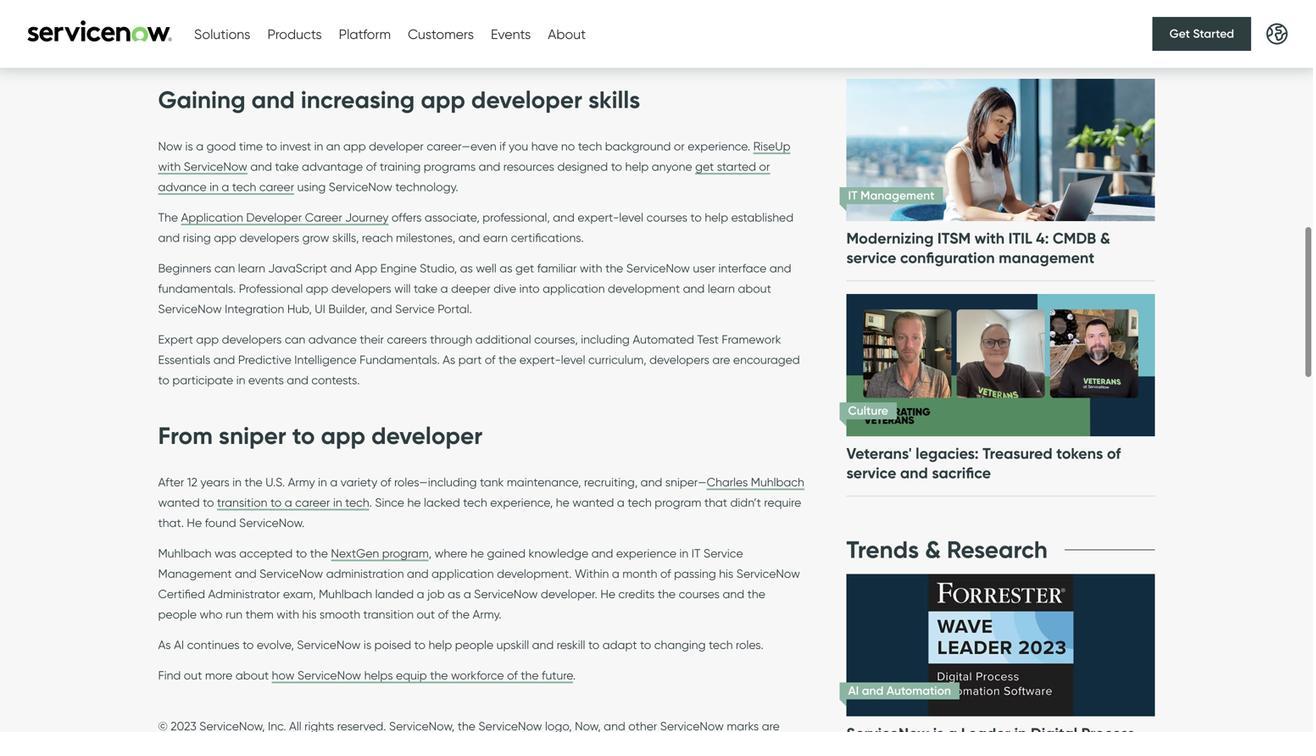 Task type: vqa. For each thing, say whether or not it's contained in the screenshot.
NextGen
yes



Task type: describe. For each thing, give the bounding box(es) containing it.
beginners can learn javascript and app engine studio, as well as get familiar with the servicenow user interface and fundamentals. professional app developers will take a deeper dive into application development and learn about servicenow integration hub, ui builder, and service portal.
[[158, 261, 791, 316]]

app up now is a good time to invest in an app developer career—even if you have no tech background or experience.
[[421, 85, 465, 115]]

get inside 'beginners can learn javascript and app engine studio, as well as get familiar with the servicenow user interface and fundamentals. professional app developers will take a deeper dive into application development and learn about servicenow integration hub, ui builder, and service portal.'
[[516, 261, 534, 276]]

to right week)
[[346, 37, 357, 51]]

to up army
[[292, 421, 315, 451]]

about
[[548, 26, 586, 42]]

how
[[272, 668, 295, 683]]

0 vertical spatial will
[[403, 0, 419, 11]]

experience,
[[490, 495, 553, 510]]

more down continues
[[205, 668, 233, 683]]

knowledge
[[529, 546, 589, 561]]

servicenow up journey at top
[[329, 180, 392, 194]]

and down time
[[250, 159, 272, 174]]

part
[[459, 353, 482, 367]]

a inside . since he lacked tech experience, he wanted a tech program that didn't require that. he found servicenow.
[[617, 495, 625, 510]]

2 horizontal spatial on
[[703, 0, 716, 11]]

more right gain
[[695, 17, 723, 31]]

servicenow up army.
[[474, 587, 538, 601]]

builder,
[[328, 302, 368, 316]]

courses,
[[534, 332, 578, 347]]

innovative
[[586, 37, 642, 51]]

automation
[[181, 0, 245, 11]]

and left automation
[[862, 684, 884, 699]]

1 vertical spatial is
[[364, 638, 372, 652]]

focus
[[670, 0, 700, 11]]

tech left roles.
[[709, 638, 733, 652]]

1 vertical spatial will
[[649, 17, 665, 31]]

engine
[[380, 261, 417, 276]]

hub,
[[287, 302, 312, 316]]

veterans'
[[847, 444, 912, 463]]

and down changes
[[348, 17, 370, 31]]

help inside offers associate, professional, and expert-level courses to help established and rising app developers grow skills, reach milestones, and earn certifications.
[[705, 210, 728, 225]]

. inside . since he lacked tech experience, he wanted a tech program that didn't require that. he found servicenow.
[[369, 495, 372, 510]]

application inside 'beginners can learn javascript and app engine studio, as well as get familiar with the servicenow user interface and fundamentals. professional app developers will take a deeper dive into application development and learn about servicenow integration hub, ui builder, and service portal.'
[[543, 281, 605, 296]]

events
[[248, 373, 284, 387]]

of inside veterans' legacies: treasured tokens of service and sacrifice
[[1107, 444, 1121, 463]]

passing
[[674, 567, 716, 581]]

milestones,
[[396, 231, 455, 245]]

the right credits
[[658, 587, 676, 601]]

0 vertical spatial learn
[[238, 261, 265, 276]]

servicenow down the muhlbach was accepted to the nextgen program
[[260, 567, 323, 581]]

itil
[[1009, 229, 1032, 248]]

0 horizontal spatial &
[[925, 535, 941, 565]]

workforce
[[451, 668, 504, 683]]

sniper—
[[665, 475, 707, 490]]

the left future
[[521, 668, 539, 683]]

1 horizontal spatial help
[[625, 159, 649, 174]]

using servicenow technology.
[[294, 180, 458, 194]]

who
[[200, 607, 223, 622]]

about inside 'beginners can learn javascript and app engine studio, as well as get familiar with the servicenow user interface and fundamentals. professional app developers will take a deeper dive into application development and learn about servicenow integration hub, ui builder, and service portal.'
[[738, 281, 771, 296]]

and up roles.
[[723, 587, 745, 601]]

4:
[[1036, 229, 1049, 248]]

1 horizontal spatial people
[[455, 638, 494, 652]]

have
[[531, 139, 558, 153]]

and left rising
[[158, 231, 180, 245]]

roles.
[[736, 638, 764, 652]]

app inside expert app developers can advance their careers through additional courses, including automated test framework essentials and predictive intelligence fundamentals. as part of the expert-level curriculum, developers are encouraged to participate in events and contests.
[[196, 332, 219, 347]]

a inside get started or advance in a tech career
[[222, 180, 229, 194]]

as inside expert app developers can advance their careers through additional courses, including automated test framework essentials and predictive intelligence fundamentals. as part of the expert-level curriculum, developers are encouraged to participate in events and contests.
[[443, 353, 456, 367]]

service inside modernizing itsm with itil 4: cmdb & service configuration management
[[847, 248, 897, 267]]

and left reskill
[[532, 638, 554, 652]]

including
[[581, 332, 630, 347]]

tokens
[[1057, 444, 1103, 463]]

servicenow inside riseup with servicenow
[[184, 159, 247, 174]]

as left well
[[460, 261, 473, 276]]

app up variety
[[321, 421, 366, 451]]

riseup
[[753, 139, 791, 153]]

1 horizontal spatial ai
[[848, 684, 859, 699]]

or inside get started or advance in a tech career
[[759, 159, 770, 174]]

transition inside after 12 years in the u.s. army in a variety of roles—including tank maintenance, recruiting, and sniper— charles muhlbach wanted to transition to a career in tech
[[217, 495, 267, 510]]

0 horizontal spatial on
[[158, 37, 172, 51]]

0 horizontal spatial program
[[382, 546, 429, 561]]

with inside riseup with servicenow
[[158, 159, 181, 174]]

framework
[[722, 332, 781, 347]]

the for the automation and augmentation changes will free 4.2 hours per week for app developers to focus on tasks and projects that are more challenging and potentially more rewarding. junior app developers will gain more than an hour on top of that (5.5 hours per week) to spend on learning new skills and creating innovative solutions.
[[158, 0, 178, 11]]

application
[[181, 210, 243, 225]]

to right accepted at bottom
[[296, 546, 307, 561]]

program inside . since he lacked tech experience, he wanted a tech program that didn't require that. he found servicenow.
[[655, 495, 701, 510]]

career inside get started or advance in a tech career
[[259, 180, 294, 194]]

ai and automation
[[848, 684, 951, 699]]

wanted inside after 12 years in the u.s. army in a variety of roles—including tank maintenance, recruiting, and sniper— charles muhlbach wanted to transition to a career in tech
[[158, 495, 200, 510]]

the automation and augmentation changes will free 4.2 hours per week for app developers to focus on tasks and projects that are more challenging and potentially more rewarding. junior app developers will gain more than an hour on top of that (5.5 hours per week) to spend on learning new skills and creating innovative solutions.
[[158, 0, 795, 51]]

deeper
[[451, 281, 491, 296]]

the inside 'beginners can learn javascript and app engine studio, as well as get familiar with the servicenow user interface and fundamentals. professional app developers will take a deeper dive into application development and learn about servicenow integration hub, ui builder, and service portal.'
[[605, 261, 623, 276]]

app up creating
[[560, 17, 583, 31]]

servicenow down smooth
[[297, 638, 361, 652]]

muhlbach was accepted to the nextgen program
[[158, 546, 429, 561]]

developer for increasing
[[471, 85, 583, 115]]

intelligence
[[294, 353, 357, 367]]

interface
[[719, 261, 767, 276]]

of inside expert app developers can advance their careers through additional courses, including automated test framework essentials and predictive intelligence fundamentals. as part of the expert-level curriculum, developers are encouraged to participate in events and contests.
[[485, 353, 496, 367]]

and down user
[[683, 281, 705, 296]]

and down junior
[[513, 37, 535, 51]]

level inside expert app developers can advance their careers through additional courses, including automated test framework essentials and predictive intelligence fundamentals. as part of the expert-level curriculum, developers are encouraged to participate in events and contests.
[[561, 353, 585, 367]]

tech inside after 12 years in the u.s. army in a variety of roles—including tank maintenance, recruiting, and sniper— charles muhlbach wanted to transition to a career in tech
[[345, 495, 369, 510]]

and left app on the top of the page
[[330, 261, 352, 276]]

career
[[305, 210, 342, 225]]

tech down recruiting, at the left
[[628, 495, 652, 510]]

the left army.
[[452, 607, 470, 622]]

take inside 'beginners can learn javascript and app engine studio, as well as get familiar with the servicenow user interface and fundamentals. professional app developers will take a deeper dive into application development and learn about servicenow integration hub, ui builder, and service portal.'
[[414, 281, 438, 296]]

0 vertical spatial or
[[674, 139, 685, 153]]

app right for
[[568, 0, 590, 11]]

1 vertical spatial his
[[302, 607, 317, 622]]

a down army
[[285, 495, 292, 510]]

month
[[623, 567, 657, 581]]

and right interface
[[770, 261, 791, 276]]

solutions.
[[645, 37, 695, 51]]

1 horizontal spatial it
[[848, 188, 858, 203]]

riseup with servicenow link
[[158, 139, 791, 175]]

ui
[[315, 302, 325, 316]]

trends
[[847, 535, 919, 565]]

in right army
[[318, 475, 327, 490]]

he inside . since he lacked tech experience, he wanted a tech program that didn't require that. he found servicenow.
[[187, 516, 202, 530]]

more down 4.2
[[434, 17, 461, 31]]

1 horizontal spatial his
[[719, 567, 734, 581]]

junior
[[524, 17, 557, 31]]

development.
[[497, 567, 572, 581]]

the right equip
[[430, 668, 448, 683]]

free
[[422, 0, 443, 11]]

in down variety
[[333, 495, 342, 510]]

an inside "the automation and augmentation changes will free 4.2 hours per week for app developers to focus on tasks and projects that are more challenging and potentially more rewarding. junior app developers will gain more than an hour on top of that (5.5 hours per week) to spend on learning new skills and creating innovative solutions."
[[754, 17, 768, 31]]

platform
[[339, 26, 391, 42]]

evolve,
[[257, 638, 294, 652]]

1 vertical spatial that
[[210, 37, 234, 51]]

where
[[435, 546, 468, 561]]

the left "nextgen"
[[310, 546, 328, 561]]

and up within
[[592, 546, 613, 561]]

0 horizontal spatial as
[[158, 638, 171, 652]]

experience.
[[688, 139, 750, 153]]

to left evolve,
[[243, 638, 254, 652]]

courses inside offers associate, professional, and expert-level courses to help established and rising app developers grow skills, reach milestones, and earn certifications.
[[647, 210, 688, 225]]

and up time
[[252, 85, 295, 115]]

additional
[[475, 332, 531, 347]]

earn
[[483, 231, 508, 245]]

2 vertical spatial help
[[429, 638, 452, 652]]

since
[[375, 495, 404, 510]]

0 horizontal spatial about
[[236, 668, 269, 683]]

tech up designed
[[578, 139, 602, 153]]

potentially
[[373, 17, 431, 31]]

and right tasks
[[750, 0, 772, 11]]

advantage
[[302, 159, 363, 174]]

are inside expert app developers can advance their careers through additional courses, including automated test framework essentials and predictive intelligence fundamentals. as part of the expert-level curriculum, developers are encouraged to participate in events and contests.
[[713, 353, 730, 367]]

0 horizontal spatial hours
[[258, 37, 287, 51]]

automated
[[633, 332, 694, 347]]

nextgen
[[331, 546, 379, 561]]

as right well
[[500, 261, 513, 276]]

you
[[509, 139, 528, 153]]

credits
[[619, 587, 655, 601]]

of right month
[[660, 567, 671, 581]]

and take advantage of training programs and resources designed to help anyone
[[247, 159, 695, 174]]

events button
[[491, 26, 531, 42]]

customers
[[408, 26, 474, 42]]

portal.
[[438, 302, 472, 316]]

a right within
[[612, 567, 620, 581]]

administration
[[326, 567, 404, 581]]

to down background
[[611, 159, 622, 174]]

augmentation
[[272, 0, 350, 11]]

, where he gained knowledge and experience in it service management and servicenow administration and application development. within a month of passing his servicenow certified administrator exam, muhlbach landed a job as a servicenow developer. he credits the courses and the people who run them with his smooth transition out of the army.
[[158, 546, 800, 622]]

of down job
[[438, 607, 449, 622]]

1 vertical spatial per
[[290, 37, 308, 51]]

to down years
[[203, 495, 214, 510]]

in right years
[[233, 475, 242, 490]]

of up using servicenow technology.
[[366, 159, 377, 174]]

expert
[[158, 332, 193, 347]]

0 vertical spatial take
[[275, 159, 299, 174]]

to right reskill
[[588, 638, 600, 652]]

servicenow up development
[[626, 261, 690, 276]]

get started
[[1170, 26, 1235, 41]]

0 vertical spatial is
[[185, 139, 193, 153]]

service inside veterans' legacies: treasured tokens of service and sacrifice
[[847, 464, 897, 483]]

and inside after 12 years in the u.s. army in a variety of roles—including tank maintenance, recruiting, and sniper— charles muhlbach wanted to transition to a career in tech
[[641, 475, 662, 490]]

participate
[[172, 373, 233, 387]]

contests.
[[312, 373, 360, 387]]

week)
[[311, 37, 343, 51]]

1 vertical spatial an
[[326, 139, 340, 153]]

and up participate
[[213, 353, 235, 367]]

service inside 'beginners can learn javascript and app engine studio, as well as get familiar with the servicenow user interface and fundamentals. professional app developers will take a deeper dive into application development and learn about servicenow integration hub, ui builder, and service portal.'
[[395, 302, 435, 316]]

of inside "the automation and augmentation changes will free 4.2 hours per week for app developers to focus on tasks and projects that are more challenging and potentially more rewarding. junior app developers will gain more than an hour on top of that (5.5 hours per week) to spend on learning new skills and creating innovative solutions."
[[197, 37, 207, 51]]

as inside , where he gained knowledge and experience in it service management and servicenow administration and application development. within a month of passing his servicenow certified administrator exam, muhlbach landed a job as a servicenow developer. he credits the courses and the people who run them with his smooth transition out of the army.
[[448, 587, 461, 601]]

careers
[[387, 332, 427, 347]]

in inside expert app developers can advance their careers through additional courses, including automated test framework essentials and predictive intelligence fundamentals. as part of the expert-level curriculum, developers are encouraged to participate in events and contests.
[[236, 373, 245, 387]]

the for the application developer career journey
[[158, 210, 178, 225]]

servicenow right how
[[298, 668, 361, 683]]

changes
[[353, 0, 400, 11]]

1 horizontal spatial hours
[[465, 0, 495, 11]]

and up 'certifications.'
[[553, 210, 575, 225]]

1 vertical spatial learn
[[708, 281, 735, 296]]

1 vertical spatial developer
[[369, 139, 424, 153]]

learning
[[414, 37, 458, 51]]

journey
[[345, 210, 389, 225]]

1 horizontal spatial skills
[[588, 85, 640, 115]]

a left variety
[[330, 475, 338, 490]]

a inside 'beginners can learn javascript and app engine studio, as well as get familiar with the servicenow user interface and fundamentals. professional app developers will take a deeper dive into application development and learn about servicenow integration hub, ui builder, and service portal.'
[[441, 281, 448, 296]]

developer for to
[[371, 421, 483, 451]]

the up roles.
[[748, 587, 766, 601]]

week
[[519, 0, 547, 11]]

1 vertical spatial muhlbach
[[158, 546, 212, 561]]

good
[[207, 139, 236, 153]]

veterans' legacies: treasured tokens of service and sacrifice
[[847, 444, 1121, 483]]

encouraged
[[733, 353, 800, 367]]

after 12 years in the u.s. army in a variety of roles—including tank maintenance, recruiting, and sniper— charles muhlbach wanted to transition to a career in tech
[[158, 475, 804, 510]]

level inside offers associate, professional, and expert-level courses to help established and rising app developers grow skills, reach milestones, and earn certifications.
[[619, 210, 644, 225]]

transition inside , where he gained knowledge and experience in it service management and servicenow administration and application development. within a month of passing his servicenow certified administrator exam, muhlbach landed a job as a servicenow developer. he credits the courses and the people who run them with his smooth transition out of the army.
[[363, 607, 414, 622]]

require
[[764, 495, 802, 510]]

rewarding.
[[464, 17, 521, 31]]

and inside veterans' legacies: treasured tokens of service and sacrifice
[[900, 464, 928, 483]]

in right invest
[[314, 139, 323, 153]]

exam,
[[283, 587, 316, 601]]

beginners
[[158, 261, 211, 276]]

resources
[[503, 159, 554, 174]]

are inside "the automation and augmentation changes will free 4.2 hours per week for app developers to focus on tasks and projects that are more challenging and potentially more rewarding. junior app developers will gain more than an hour on top of that (5.5 hours per week) to spend on learning new skills and creating innovative solutions."
[[231, 17, 249, 31]]

a left job
[[417, 587, 424, 601]]

and down the 'if'
[[479, 159, 500, 174]]

more up (5.5
[[252, 17, 279, 31]]

1 vertical spatial .
[[573, 668, 576, 683]]

forrester wave leader 2023: digital process automation software image
[[844, 557, 1158, 733]]

0 vertical spatial that
[[205, 17, 228, 31]]

studio,
[[420, 261, 457, 276]]

and up 'administrator'
[[235, 567, 257, 581]]



Task type: locate. For each thing, give the bounding box(es) containing it.
skills down rewarding.
[[486, 37, 510, 51]]

developer up you
[[471, 85, 583, 115]]

management up certified
[[158, 567, 232, 581]]

expert- inside expert app developers can advance their careers through additional courses, including automated test framework essentials and predictive intelligence fundamentals. as part of the expert-level curriculum, developers are encouraged to participate in events and contests.
[[520, 353, 561, 367]]

2 horizontal spatial muhlbach
[[751, 475, 804, 490]]

service
[[395, 302, 435, 316], [704, 546, 743, 561]]

servicenow down good
[[184, 159, 247, 174]]

management
[[999, 248, 1095, 267]]

transition
[[217, 495, 267, 510], [363, 607, 414, 622]]

expert- down courses,
[[520, 353, 561, 367]]

advance up intelligence
[[308, 332, 357, 347]]

tech down variety
[[345, 495, 369, 510]]

top
[[175, 37, 194, 51]]

offers
[[392, 210, 422, 225]]

user
[[693, 261, 716, 276]]

1 horizontal spatial transition
[[363, 607, 414, 622]]

to inside offers associate, professional, and expert-level courses to help established and rising app developers grow skills, reach milestones, and earn certifications.
[[691, 210, 702, 225]]

tech down time
[[232, 180, 256, 194]]

people up workforce on the left
[[455, 638, 494, 652]]

variety
[[341, 475, 378, 490]]

he right "that."
[[187, 516, 202, 530]]

it
[[848, 188, 858, 203], [692, 546, 701, 561]]

1 horizontal spatial as
[[443, 353, 456, 367]]

find
[[158, 668, 181, 683]]

in inside , where he gained knowledge and experience in it service management and servicenow administration and application development. within a month of passing his servicenow certified administrator exam, muhlbach landed a job as a servicenow developer. he credits the courses and the people who run them with his smooth transition out of the army.
[[680, 546, 689, 561]]

1 horizontal spatial can
[[285, 332, 305, 347]]

products button
[[267, 26, 322, 42]]

1 vertical spatial it
[[692, 546, 701, 561]]

1 vertical spatial level
[[561, 353, 585, 367]]

started
[[1193, 26, 1235, 41]]

transition up found
[[217, 495, 267, 510]]

0 horizontal spatial his
[[302, 607, 317, 622]]

application down familiar
[[543, 281, 605, 296]]

can up the fundamentals. at the left top
[[214, 261, 235, 276]]

he down maintenance,
[[556, 495, 570, 510]]

and right events
[[287, 373, 309, 387]]

people down certified
[[158, 607, 197, 622]]

0 vertical spatial people
[[158, 607, 197, 622]]

advance inside expert app developers can advance their careers through additional courses, including automated test framework essentials and predictive intelligence fundamentals. as part of the expert-level curriculum, developers are encouraged to participate in events and contests.
[[308, 332, 357, 347]]

to inside expert app developers can advance their careers through additional courses, including automated test framework essentials and predictive intelligence fundamentals. as part of the expert-level curriculum, developers are encouraged to participate in events and contests.
[[158, 373, 169, 387]]

0 vertical spatial he
[[187, 516, 202, 530]]

app inside offers associate, professional, and expert-level courses to help established and rising app developers grow skills, reach milestones, and earn certifications.
[[214, 231, 237, 245]]

programs
[[424, 159, 476, 174]]

1 horizontal spatial wanted
[[573, 495, 614, 510]]

. down reskill
[[573, 668, 576, 683]]

to right "poised"
[[414, 638, 426, 652]]

tech inside get started or advance in a tech career
[[232, 180, 256, 194]]

0 vertical spatial per
[[498, 0, 516, 11]]

0 vertical spatial as
[[443, 353, 456, 367]]

0 horizontal spatial transition
[[217, 495, 267, 510]]

charles muhlbach link
[[707, 475, 804, 490]]

a right job
[[464, 587, 471, 601]]

muhlbach down "that."
[[158, 546, 212, 561]]

per up rewarding.
[[498, 0, 516, 11]]

ai up find
[[174, 638, 184, 652]]

1 vertical spatial people
[[455, 638, 494, 652]]

to right time
[[266, 139, 277, 153]]

can inside 'beginners can learn javascript and app engine studio, as well as get familiar with the servicenow user interface and fundamentals. professional app developers will take a deeper dive into application development and learn about servicenow integration hub, ui builder, and service portal.'
[[214, 261, 235, 276]]

the inside "the automation and augmentation changes will free 4.2 hours per week for app developers to focus on tasks and projects that are more challenging and potentially more rewarding. junior app developers will gain more than an hour on top of that (5.5 hours per week) to spend on learning new skills and creating innovative solutions."
[[158, 0, 178, 11]]

1 horizontal spatial program
[[655, 495, 701, 510]]

0 vertical spatial muhlbach
[[751, 475, 804, 490]]

increasing
[[301, 85, 415, 115]]

he for gained
[[471, 546, 484, 561]]

1 vertical spatial about
[[236, 668, 269, 683]]

on left tasks
[[703, 0, 716, 11]]

0 horizontal spatial an
[[326, 139, 340, 153]]

0 vertical spatial transition
[[217, 495, 267, 510]]

app inside 'beginners can learn javascript and app engine studio, as well as get familiar with the servicenow user interface and fundamentals. professional app developers will take a deeper dive into application development and learn about servicenow integration hub, ui builder, and service portal.'
[[306, 281, 328, 296]]

charles
[[707, 475, 748, 490]]

about down interface
[[738, 281, 771, 296]]

2 vertical spatial will
[[394, 281, 411, 296]]

creating
[[538, 37, 583, 51]]

0 vertical spatial out
[[417, 607, 435, 622]]

0 horizontal spatial are
[[231, 17, 249, 31]]

projects
[[158, 17, 202, 31]]

treasured
[[983, 444, 1053, 463]]

modernizing
[[847, 229, 934, 248]]

1 vertical spatial are
[[713, 353, 730, 367]]

0 vertical spatial it
[[848, 188, 858, 203]]

the up development
[[605, 261, 623, 276]]

will inside 'beginners can learn javascript and app engine studio, as well as get familiar with the servicenow user interface and fundamentals. professional app developers will take a deeper dive into application development and learn about servicenow integration hub, ui builder, and service portal.'
[[394, 281, 411, 296]]

to down u.s.
[[270, 495, 282, 510]]

with right familiar
[[580, 261, 603, 276]]

0 horizontal spatial ai
[[174, 638, 184, 652]]

with inside modernizing itsm with itil 4: cmdb & service configuration management
[[975, 229, 1005, 248]]

1 horizontal spatial get
[[695, 159, 714, 174]]

courses inside , where he gained knowledge and experience in it service management and servicenow administration and application development. within a month of passing his servicenow certified administrator exam, muhlbach landed a job as a servicenow developer. he credits the courses and the people who run them with his smooth transition out of the army.
[[679, 587, 720, 601]]

to left focus
[[656, 0, 667, 11]]

1 vertical spatial transition
[[363, 607, 414, 622]]

gaining
[[158, 85, 246, 115]]

invest
[[280, 139, 311, 153]]

developers inside offers associate, professional, and expert-level courses to help established and rising app developers grow skills, reach milestones, and earn certifications.
[[239, 231, 299, 245]]

12
[[187, 475, 197, 490]]

on left top
[[158, 37, 172, 51]]

no
[[561, 139, 575, 153]]

he inside , where he gained knowledge and experience in it service management and servicenow administration and application development. within a month of passing his servicenow certified administrator exam, muhlbach landed a job as a servicenow developer. he credits the courses and the people who run them with his smooth transition out of the army.
[[471, 546, 484, 561]]

application inside , where he gained knowledge and experience in it service management and servicenow administration and application development. within a month of passing his servicenow certified administrator exam, muhlbach landed a job as a servicenow developer. he credits the courses and the people who run them with his smooth transition out of the army.
[[432, 567, 494, 581]]

he down within
[[601, 587, 616, 601]]

equip
[[396, 668, 427, 683]]

and up (5.5
[[248, 0, 270, 11]]

a down recruiting, at the left
[[617, 495, 625, 510]]

that down automation
[[205, 17, 228, 31]]

0 vertical spatial his
[[719, 567, 734, 581]]

them
[[246, 607, 274, 622]]

developer
[[246, 210, 302, 225]]

0 horizontal spatial application
[[432, 567, 494, 581]]

0 horizontal spatial advance
[[158, 180, 207, 194]]

hours up rewarding.
[[465, 0, 495, 11]]

1 vertical spatial he
[[601, 587, 616, 601]]

1 vertical spatial hours
[[258, 37, 287, 51]]

trends & research
[[847, 535, 1048, 565]]

or up anyone
[[674, 139, 685, 153]]

configuration management: woman in front of high-rise window working on a laptop image
[[844, 62, 1158, 239]]

2 service from the top
[[847, 464, 897, 483]]

was
[[215, 546, 236, 561]]

1 horizontal spatial take
[[414, 281, 438, 296]]

0 horizontal spatial get
[[516, 261, 534, 276]]

.
[[369, 495, 372, 510], [573, 668, 576, 683]]

as ai continues to evolve, servicenow is poised to help people upskill and reskill to adapt to changing tech roles.
[[158, 638, 764, 652]]

,
[[429, 546, 432, 561]]

service up careers
[[395, 302, 435, 316]]

muhlbach inside after 12 years in the u.s. army in a variety of roles—including tank maintenance, recruiting, and sniper— charles muhlbach wanted to transition to a career in tech
[[751, 475, 804, 490]]

an up advantage
[[326, 139, 340, 153]]

in inside get started or advance in a tech career
[[210, 180, 219, 194]]

0 vertical spatial about
[[738, 281, 771, 296]]

to right adapt
[[640, 638, 651, 652]]

app
[[568, 0, 590, 11], [560, 17, 583, 31], [421, 85, 465, 115], [343, 139, 366, 153], [214, 231, 237, 245], [306, 281, 328, 296], [196, 332, 219, 347], [321, 421, 366, 451]]

1 horizontal spatial on
[[397, 37, 411, 51]]

through
[[430, 332, 473, 347]]

found
[[205, 516, 236, 530]]

muhlbach up smooth
[[319, 587, 372, 601]]

a left good
[[196, 139, 204, 153]]

servicenow down require at the right bottom
[[737, 567, 800, 581]]

. since he lacked tech experience, he wanted a tech program that didn't require that. he found servicenow.
[[158, 495, 802, 530]]

wanted inside . since he lacked tech experience, he wanted a tech program that didn't require that. he found servicenow.
[[573, 495, 614, 510]]

& right trends
[[925, 535, 941, 565]]

0 vertical spatial career
[[259, 180, 294, 194]]

management inside , where he gained knowledge and experience in it service management and servicenow administration and application development. within a month of passing his servicenow certified administrator exam, muhlbach landed a job as a servicenow developer. he credits the courses and the people who run them with his smooth transition out of the army.
[[158, 567, 232, 581]]

0 horizontal spatial he
[[407, 495, 421, 510]]

transition down landed
[[363, 607, 414, 622]]

career up developer
[[259, 180, 294, 194]]

1 horizontal spatial or
[[759, 159, 770, 174]]

to up user
[[691, 210, 702, 225]]

0 vertical spatial courses
[[647, 210, 688, 225]]

that left (5.5
[[210, 37, 234, 51]]

accepted
[[239, 546, 293, 561]]

1 vertical spatial courses
[[679, 587, 720, 601]]

out inside , where he gained knowledge and experience in it service management and servicenow administration and application development. within a month of passing his servicenow certified administrator exam, muhlbach landed a job as a servicenow developer. he credits the courses and the people who run them with his smooth transition out of the army.
[[417, 607, 435, 622]]

an left hour
[[754, 17, 768, 31]]

1 vertical spatial career
[[295, 495, 330, 510]]

1 horizontal spatial advance
[[308, 332, 357, 347]]

0 horizontal spatial take
[[275, 159, 299, 174]]

of right the part
[[485, 353, 496, 367]]

for
[[550, 0, 565, 11]]

recruiting,
[[584, 475, 638, 490]]

the inside expert app developers can advance their careers through additional courses, including automated test framework essentials and predictive intelligence fundamentals. as part of the expert-level curriculum, developers are encouraged to participate in events and contests.
[[499, 353, 517, 367]]

1 vertical spatial out
[[184, 668, 202, 683]]

1 vertical spatial program
[[382, 546, 429, 561]]

of inside after 12 years in the u.s. army in a variety of roles—including tank maintenance, recruiting, and sniper— charles muhlbach wanted to transition to a career in tech
[[381, 475, 391, 490]]

1 horizontal spatial management
[[861, 188, 935, 203]]

in left events
[[236, 373, 245, 387]]

get inside get started or advance in a tech career
[[695, 159, 714, 174]]

itsm
[[938, 229, 971, 248]]

(5.5
[[236, 37, 255, 51]]

out right find
[[184, 668, 202, 683]]

people
[[158, 607, 197, 622], [455, 638, 494, 652]]

and left earn
[[458, 231, 480, 245]]

0 horizontal spatial out
[[184, 668, 202, 683]]

within
[[575, 567, 609, 581]]

0 horizontal spatial management
[[158, 567, 232, 581]]

servicenow
[[184, 159, 247, 174], [329, 180, 392, 194], [626, 261, 690, 276], [158, 302, 222, 316], [260, 567, 323, 581], [737, 567, 800, 581], [474, 587, 538, 601], [297, 638, 361, 652], [298, 668, 361, 683]]

advance down now
[[158, 180, 207, 194]]

integration
[[225, 302, 284, 316]]

celebrating veterans: three veteran employees at servicenow image
[[844, 277, 1158, 454]]

1 horizontal spatial service
[[704, 546, 743, 561]]

automation
[[887, 684, 951, 699]]

tank
[[480, 475, 504, 490]]

developers inside 'beginners can learn javascript and app engine studio, as well as get familiar with the servicenow user interface and fundamentals. professional app developers will take a deeper dive into application development and learn about servicenow integration hub, ui builder, and service portal.'
[[331, 281, 391, 296]]

0 vertical spatial are
[[231, 17, 249, 31]]

maintenance,
[[507, 475, 581, 490]]

2 wanted from the left
[[573, 495, 614, 510]]

1 service from the top
[[847, 248, 897, 267]]

0 vertical spatial &
[[1100, 229, 1111, 248]]

u.s.
[[266, 475, 285, 490]]

1 vertical spatial advance
[[308, 332, 357, 347]]

1 horizontal spatial muhlbach
[[319, 587, 372, 601]]

1 vertical spatial the
[[158, 210, 178, 225]]

servicenow down the fundamentals. at the left top
[[158, 302, 222, 316]]

he for lacked
[[407, 495, 421, 510]]

1 horizontal spatial per
[[498, 0, 516, 11]]

to down essentials
[[158, 373, 169, 387]]

0 vertical spatial service
[[847, 248, 897, 267]]

help up how servicenow helps equip the workforce of the future link
[[429, 638, 452, 652]]

are
[[231, 17, 249, 31], [713, 353, 730, 367]]

technology.
[[395, 180, 458, 194]]

sacrifice
[[932, 464, 991, 483]]

development
[[608, 281, 680, 296]]

developer up roles—including
[[371, 421, 483, 451]]

from sniper to app developer
[[158, 421, 483, 451]]

take down invest
[[275, 159, 299, 174]]

essentials
[[158, 353, 210, 367]]

with down now
[[158, 159, 181, 174]]

1 horizontal spatial an
[[754, 17, 768, 31]]

gaining and increasing app developer skills
[[158, 85, 640, 115]]

of down upskill
[[507, 668, 518, 683]]

with inside 'beginners can learn javascript and app engine studio, as well as get familiar with the servicenow user interface and fundamentals. professional app developers will take a deeper dive into application development and learn about servicenow integration hub, ui builder, and service portal.'
[[580, 261, 603, 276]]

poised
[[374, 638, 411, 652]]

1 horizontal spatial he
[[471, 546, 484, 561]]

1 horizontal spatial he
[[601, 587, 616, 601]]

2 the from the top
[[158, 210, 178, 225]]

developer.
[[541, 587, 598, 601]]

career down army
[[295, 495, 330, 510]]

with
[[158, 159, 181, 174], [975, 229, 1005, 248], [580, 261, 603, 276], [277, 607, 299, 622]]

0 horizontal spatial skills
[[486, 37, 510, 51]]

1 horizontal spatial &
[[1100, 229, 1111, 248]]

2 horizontal spatial he
[[556, 495, 570, 510]]

his
[[719, 567, 734, 581], [302, 607, 317, 622]]

1 vertical spatial as
[[158, 638, 171, 652]]

hours right (5.5
[[258, 37, 287, 51]]

fundamentals.
[[360, 353, 440, 367]]

service inside , where he gained knowledge and experience in it service management and servicenow administration and application development. within a month of passing his servicenow certified administrator exam, muhlbach landed a job as a servicenow developer. he credits the courses and the people who run them with his smooth transition out of the army.
[[704, 546, 743, 561]]

courses
[[647, 210, 688, 225], [679, 587, 720, 601]]

advance inside get started or advance in a tech career
[[158, 180, 207, 194]]

administrator
[[208, 587, 280, 601]]

experience
[[616, 546, 677, 561]]

the left u.s.
[[245, 475, 263, 490]]

than
[[726, 17, 751, 31]]

1 vertical spatial &
[[925, 535, 941, 565]]

the left the application
[[158, 210, 178, 225]]

1 vertical spatial application
[[432, 567, 494, 581]]

can inside expert app developers can advance their careers through additional courses, including automated test framework essentials and predictive intelligence fundamentals. as part of the expert-level curriculum, developers are encouraged to participate in events and contests.
[[285, 332, 305, 347]]

run
[[226, 607, 243, 622]]

0 vertical spatial developer
[[471, 85, 583, 115]]

0 horizontal spatial is
[[185, 139, 193, 153]]

test
[[697, 332, 719, 347]]

and up job
[[407, 567, 429, 581]]

learn up professional
[[238, 261, 265, 276]]

predictive
[[238, 353, 291, 367]]

that inside . since he lacked tech experience, he wanted a tech program that didn't require that. he found servicenow.
[[704, 495, 728, 510]]

0 horizontal spatial it
[[692, 546, 701, 561]]

continues
[[187, 638, 240, 652]]

2 vertical spatial that
[[704, 495, 728, 510]]

muhlbach inside , where he gained knowledge and experience in it service management and servicenow administration and application development. within a month of passing his servicenow certified administrator exam, muhlbach landed a job as a servicenow developer. he credits the courses and the people who run them with his smooth transition out of the army.
[[319, 587, 372, 601]]

0 vertical spatial an
[[754, 17, 768, 31]]

skills inside "the automation and augmentation changes will free 4.2 hours per week for app developers to focus on tasks and projects that are more challenging and potentially more rewarding. junior app developers will gain more than an hour on top of that (5.5 hours per week) to spend on learning new skills and creating innovative solutions."
[[486, 37, 510, 51]]

it inside , where he gained knowledge and experience in it service management and servicenow administration and application development. within a month of passing his servicenow certified administrator exam, muhlbach landed a job as a servicenow developer. he credits the courses and the people who run them with his smooth transition out of the army.
[[692, 546, 701, 561]]

certified
[[158, 587, 205, 601]]

learn down user
[[708, 281, 735, 296]]

into
[[519, 281, 540, 296]]

courses down anyone
[[647, 210, 688, 225]]

his right passing
[[719, 567, 734, 581]]

0 vertical spatial expert-
[[578, 210, 619, 225]]

is right now
[[185, 139, 193, 153]]

0 vertical spatial ai
[[174, 638, 184, 652]]

about left how
[[236, 668, 269, 683]]

0 vertical spatial application
[[543, 281, 605, 296]]

1 horizontal spatial expert-
[[578, 210, 619, 225]]

products
[[267, 26, 322, 42]]

he inside , where he gained knowledge and experience in it service management and servicenow administration and application development. within a month of passing his servicenow certified administrator exam, muhlbach landed a job as a servicenow developer. he credits the courses and the people who run them with his smooth transition out of the army.
[[601, 587, 616, 601]]

service up passing
[[704, 546, 743, 561]]

after
[[158, 475, 184, 490]]

expert app developers can advance their careers through additional courses, including automated test framework essentials and predictive intelligence fundamentals. as part of the expert-level curriculum, developers are encouraged to participate in events and contests.
[[158, 332, 800, 387]]

0 vertical spatial get
[[695, 159, 714, 174]]

expert- inside offers associate, professional, and expert-level courses to help established and rising app developers grow skills, reach milestones, and earn certifications.
[[578, 210, 619, 225]]

app up advantage
[[343, 139, 366, 153]]

tech
[[578, 139, 602, 153], [232, 180, 256, 194], [345, 495, 369, 510], [463, 495, 487, 510], [628, 495, 652, 510], [709, 638, 733, 652]]

now is a good time to invest in an app developer career—even if you have no tech background or experience.
[[158, 139, 753, 153]]

career inside after 12 years in the u.s. army in a variety of roles—including tank maintenance, recruiting, and sniper— charles muhlbach wanted to transition to a career in tech
[[295, 495, 330, 510]]

will left gain
[[649, 17, 665, 31]]

are up (5.5
[[231, 17, 249, 31]]

0 horizontal spatial service
[[395, 302, 435, 316]]

& inside modernizing itsm with itil 4: cmdb & service configuration management
[[1100, 229, 1111, 248]]

and up "their"
[[371, 302, 392, 316]]

0 horizontal spatial can
[[214, 261, 235, 276]]

with inside , where he gained knowledge and experience in it service management and servicenow administration and application development. within a month of passing his servicenow certified administrator exam, muhlbach landed a job as a servicenow developer. he credits the courses and the people who run them with his smooth transition out of the army.
[[277, 607, 299, 622]]

1 the from the top
[[158, 0, 178, 11]]

& right cmdb
[[1100, 229, 1111, 248]]

can down hub,
[[285, 332, 305, 347]]

professional,
[[483, 210, 550, 225]]

as
[[460, 261, 473, 276], [500, 261, 513, 276], [448, 587, 461, 601]]

2 horizontal spatial help
[[705, 210, 728, 225]]

get
[[695, 159, 714, 174], [516, 261, 534, 276]]

the up projects
[[158, 0, 178, 11]]

1 vertical spatial service
[[847, 464, 897, 483]]

1 vertical spatial or
[[759, 159, 770, 174]]

2 vertical spatial muhlbach
[[319, 587, 372, 601]]

people inside , where he gained knowledge and experience in it service management and servicenow administration and application development. within a month of passing his servicenow certified administrator exam, muhlbach landed a job as a servicenow developer. he credits the courses and the people who run them with his smooth transition out of the army.
[[158, 607, 197, 622]]

the inside after 12 years in the u.s. army in a variety of roles—including tank maintenance, recruiting, and sniper— charles muhlbach wanted to transition to a career in tech
[[245, 475, 263, 490]]

0 vertical spatial .
[[369, 495, 372, 510]]

tech down tank
[[463, 495, 487, 510]]

1 wanted from the left
[[158, 495, 200, 510]]

per
[[498, 0, 516, 11], [290, 37, 308, 51]]



